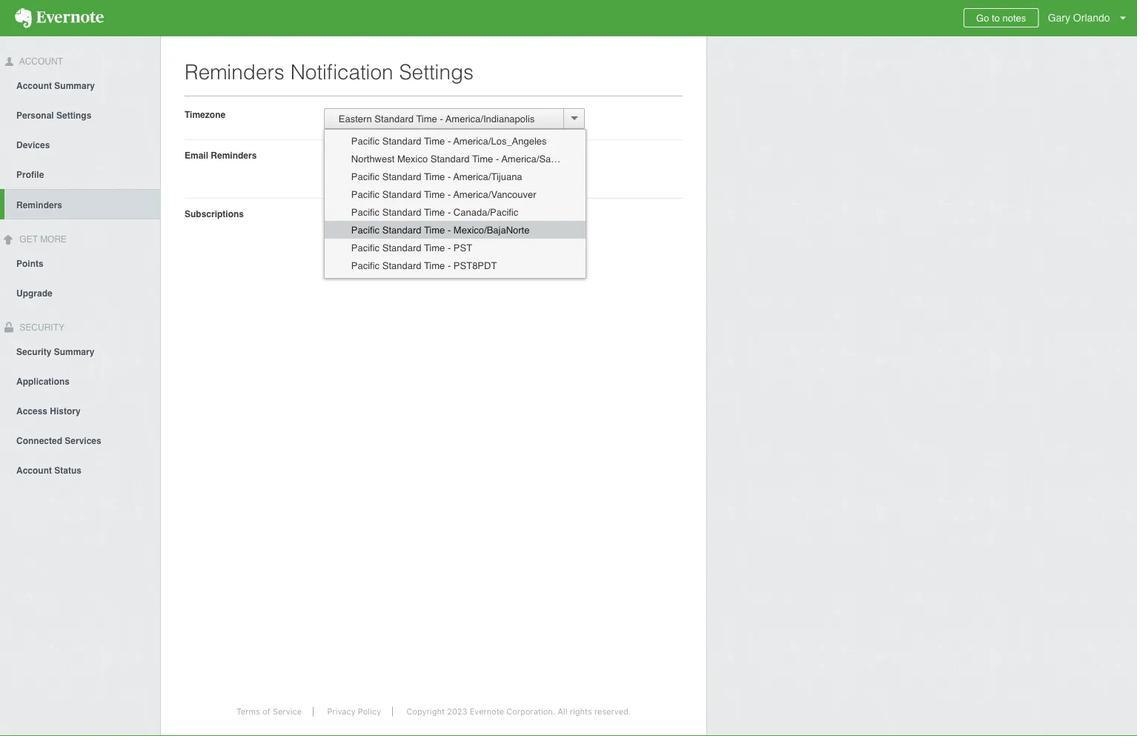 Task type: locate. For each thing, give the bounding box(es) containing it.
security for security
[[17, 322, 65, 333]]

points link
[[0, 248, 160, 278]]

privacy
[[327, 707, 356, 717]]

settings
[[399, 60, 474, 84], [56, 110, 92, 121]]

you
[[367, 150, 382, 161]]

0 horizontal spatial get
[[20, 234, 38, 245]]

privacy policy
[[327, 707, 381, 717]]

1 vertical spatial of
[[263, 707, 271, 717]]

summary up personal settings link
[[54, 81, 95, 91]]

status
[[54, 465, 82, 476]]

1 vertical spatial security
[[16, 347, 51, 357]]

upcoming
[[468, 150, 507, 161]]

1 vertical spatial settings
[[56, 110, 92, 121]]

standard
[[375, 113, 414, 124], [383, 118, 422, 129], [383, 135, 422, 147], [431, 153, 470, 164], [383, 171, 422, 182], [383, 189, 422, 200], [383, 207, 422, 218], [383, 224, 422, 236], [383, 242, 422, 253], [383, 260, 422, 271]]

access history
[[16, 406, 81, 416]]

get for get more
[[20, 234, 38, 245]]

1 vertical spatial reminders
[[211, 150, 257, 161]]

2 vertical spatial reminders
[[16, 200, 62, 211]]

settings up america/indianapolis
[[399, 60, 474, 84]]

security up security summary
[[17, 322, 65, 333]]

reminders right email
[[211, 150, 257, 161]]

account up the account summary
[[17, 56, 63, 67]]

send
[[345, 150, 365, 161]]

pst
[[454, 242, 473, 253]]

security for security summary
[[16, 347, 51, 357]]

1 pacific from the top
[[351, 118, 380, 129]]

eastern
[[339, 113, 372, 124]]

1 vertical spatial summary
[[54, 347, 94, 357]]

notification
[[291, 60, 394, 84]]

service
[[273, 707, 302, 717]]

account status link
[[0, 455, 160, 485]]

0 vertical spatial summary
[[54, 81, 95, 91]]

security
[[17, 322, 65, 333], [16, 347, 51, 357]]

connected
[[16, 436, 62, 446]]

of right 'terms'
[[263, 707, 271, 717]]

access history link
[[0, 396, 160, 425]]

connected services
[[16, 436, 101, 446]]

0 vertical spatial security
[[17, 322, 65, 333]]

get
[[340, 174, 355, 184], [20, 234, 38, 245]]

account
[[17, 56, 63, 67], [16, 81, 52, 91], [16, 465, 52, 476]]

2023
[[447, 707, 468, 717]]

personal settings
[[16, 110, 92, 121]]

security up applications
[[16, 347, 51, 357]]

account summary link
[[0, 70, 160, 100]]

reminders for reminders link
[[16, 200, 62, 211]]

america/indianapolis
[[446, 113, 535, 124]]

reminders
[[185, 60, 285, 84], [211, 150, 257, 161], [16, 200, 62, 211]]

2 vertical spatial account
[[16, 465, 52, 476]]

account up 'personal'
[[16, 81, 52, 91]]

-
[[440, 113, 443, 124], [448, 118, 451, 129], [448, 135, 451, 147], [496, 153, 499, 164], [448, 171, 451, 182], [448, 189, 451, 200], [448, 207, 451, 218], [448, 224, 451, 236], [448, 242, 451, 253], [448, 260, 451, 271], [410, 278, 413, 289]]

rights
[[570, 707, 593, 717]]

1 horizontal spatial of
[[439, 150, 446, 161]]

subscriptions
[[185, 209, 244, 219]]

america/tijuana
[[454, 171, 523, 182]]

of
[[439, 150, 446, 161], [263, 707, 271, 717]]

all
[[558, 707, 568, 717]]

0 vertical spatial settings
[[399, 60, 474, 84]]

timezone
[[185, 109, 226, 120]]

of left your
[[439, 150, 446, 161]]

0 horizontal spatial settings
[[56, 110, 92, 121]]

summary up applications link
[[54, 347, 94, 357]]

pacific
[[351, 118, 380, 129], [351, 135, 380, 147], [351, 171, 380, 182], [351, 189, 380, 200], [351, 207, 380, 218], [351, 224, 380, 236], [351, 242, 380, 253], [351, 260, 380, 271]]

summary for account summary
[[54, 81, 95, 91]]

reminders down profile
[[16, 200, 62, 211]]

5 pacific from the top
[[351, 207, 380, 218]]

applications
[[16, 376, 70, 387]]

reserved.
[[595, 707, 631, 717]]

1 vertical spatial get
[[20, 234, 38, 245]]

1 horizontal spatial get
[[340, 174, 355, 184]]

time
[[417, 113, 438, 124], [424, 118, 445, 129], [424, 135, 445, 147], [473, 153, 494, 164], [424, 171, 445, 182], [424, 189, 445, 200], [424, 207, 445, 218], [424, 224, 445, 236], [424, 242, 445, 253], [424, 260, 445, 271], [386, 278, 407, 289]]

copyright
[[407, 707, 445, 717]]

reminders up timezone
[[185, 60, 285, 84]]

pitcairn
[[351, 278, 384, 289]]

3 pacific from the top
[[351, 171, 380, 182]]

0 vertical spatial reminders
[[185, 60, 285, 84]]

profile
[[16, 170, 44, 180]]

evernote
[[470, 707, 505, 717]]

reminders notification settings
[[185, 60, 474, 84]]

go
[[977, 12, 990, 23]]

corporation.
[[507, 707, 556, 717]]

get up points
[[20, 234, 38, 245]]

reminders link
[[4, 189, 160, 219]]

email reminders
[[185, 150, 257, 161]]

summary for security summary
[[54, 347, 94, 357]]

devices link
[[0, 130, 160, 159]]

get right get reminder emails checkbox
[[340, 174, 355, 184]]

settings up devices 'link' on the left of the page
[[56, 110, 92, 121]]

security summary
[[16, 347, 94, 357]]

1 horizontal spatial settings
[[399, 60, 474, 84]]

northwest
[[351, 153, 395, 164]]

mexico/bajanorte
[[454, 224, 530, 236]]

0 vertical spatial account
[[17, 56, 63, 67]]

1 vertical spatial account
[[16, 81, 52, 91]]

gary orlando link
[[1045, 0, 1138, 36]]

access
[[16, 406, 48, 416]]

your
[[448, 150, 466, 161]]

account down connected
[[16, 465, 52, 476]]

to
[[993, 12, 1001, 23]]

summary
[[54, 81, 95, 91], [54, 347, 94, 357]]

0 vertical spatial get
[[340, 174, 355, 184]]

a
[[384, 150, 389, 161]]

get for get reminder emails
[[340, 174, 355, 184]]

america/los_angeles
[[454, 135, 547, 147]]

7 pacific from the top
[[351, 242, 380, 253]]



Task type: describe. For each thing, give the bounding box(es) containing it.
profile link
[[0, 159, 160, 189]]

more
[[40, 234, 67, 245]]

account for account
[[17, 56, 63, 67]]

reminders for reminders notification settings
[[185, 60, 285, 84]]

daily
[[392, 150, 410, 161]]

email
[[185, 150, 208, 161]]

gary
[[1049, 12, 1071, 24]]

6 pacific from the top
[[351, 224, 380, 236]]

account summary
[[16, 81, 95, 91]]

8 pacific from the top
[[351, 260, 380, 271]]

eastern standard time - america/indianapolis pacific standard time - america/ensenada pacific standard time - america/los_angeles northwest mexico standard time - america/santa_isabel pacific standard time - america/tijuana pacific standard time - america/vancouver pacific standard time - canada/pacific pacific standard time - mexico/bajanorte pacific standard time - pst pacific standard time - pst8pdt pitcairn time - pacific/pitcairn
[[331, 113, 596, 289]]

evernote image
[[0, 8, 119, 28]]

we'll
[[324, 150, 343, 161]]

terms of service link
[[225, 707, 314, 717]]

personal settings link
[[0, 100, 160, 130]]

terms
[[237, 707, 260, 717]]

services
[[65, 436, 101, 446]]

0 horizontal spatial of
[[263, 707, 271, 717]]

notes
[[1003, 12, 1027, 23]]

terms of service
[[237, 707, 302, 717]]

go to notes link
[[964, 8, 1039, 27]]

go to notes
[[977, 12, 1027, 23]]

copyright 2023 evernote corporation. all rights reserved.
[[407, 707, 631, 717]]

upgrade link
[[0, 278, 160, 308]]

devices
[[16, 140, 50, 150]]

account for account summary
[[16, 81, 52, 91]]

4 pacific from the top
[[351, 189, 380, 200]]

orlando
[[1074, 12, 1111, 24]]

evernote link
[[0, 0, 119, 36]]

get reminder emails
[[340, 174, 421, 184]]

pacific/pitcairn
[[416, 278, 479, 289]]

america/santa_isabel
[[502, 153, 596, 164]]

reminder
[[357, 174, 392, 184]]

account status
[[16, 465, 82, 476]]

pst8pdt
[[454, 260, 497, 271]]

america/vancouver
[[454, 189, 537, 200]]

history
[[50, 406, 81, 416]]

emails
[[395, 174, 421, 184]]

applications link
[[0, 366, 160, 396]]

upgrade
[[16, 288, 52, 299]]

get more
[[17, 234, 67, 245]]

account for account status
[[16, 465, 52, 476]]

gary orlando
[[1049, 12, 1111, 24]]

Get reminder emails checkbox
[[327, 174, 337, 183]]

policy
[[358, 707, 381, 717]]

personal
[[16, 110, 54, 121]]

privacy policy link
[[316, 707, 393, 717]]

reminders.
[[509, 150, 555, 161]]

points
[[16, 259, 44, 269]]

security summary link
[[0, 336, 160, 366]]

0 vertical spatial of
[[439, 150, 446, 161]]

connected services link
[[0, 425, 160, 455]]

we'll send you a daily digest of your upcoming reminders.
[[324, 150, 555, 161]]

2 pacific from the top
[[351, 135, 380, 147]]

digest
[[412, 150, 436, 161]]

canada/pacific
[[454, 207, 519, 218]]

mexico
[[398, 153, 428, 164]]

america/ensenada
[[454, 118, 535, 129]]



Task type: vqa. For each thing, say whether or not it's contained in the screenshot.
PST8PDT
yes



